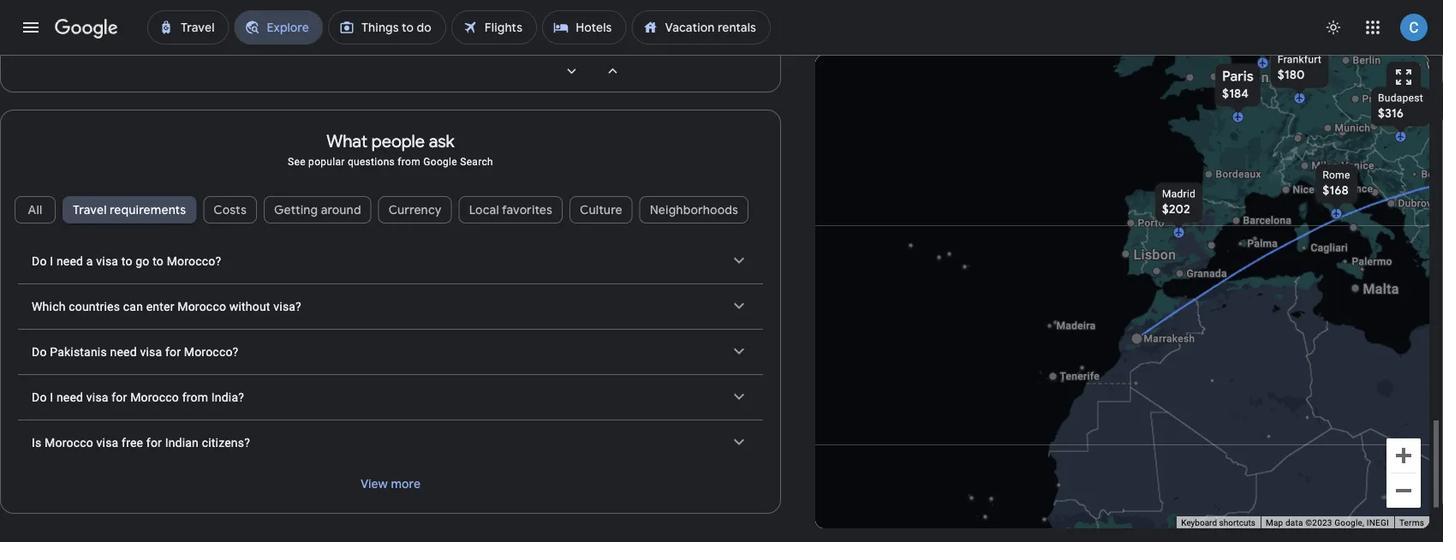 Task type: describe. For each thing, give the bounding box(es) containing it.
184 US dollars text field
[[1223, 86, 1249, 102]]

costs button
[[203, 189, 257, 231]]

favorites
[[502, 202, 553, 218]]

do for do pakistanis need visa for morocco?
[[32, 345, 47, 359]]

is
[[32, 436, 41, 450]]

map region
[[777, 6, 1444, 542]]

getting around button
[[264, 189, 372, 231]]

do i need visa for morocco from india?
[[32, 390, 244, 405]]

neighborhoods button
[[640, 189, 749, 231]]

travel requirements tab panel
[[1, 239, 781, 513]]

can
[[123, 300, 143, 314]]

need for from
[[56, 390, 83, 405]]

palermo
[[1353, 256, 1393, 268]]

202 US dollars text field
[[1163, 202, 1191, 217]]

marrakesh
[[1144, 333, 1196, 345]]

visa left free on the bottom of the page
[[96, 436, 119, 450]]

budapest $316
[[1379, 92, 1424, 121]]

questions
[[348, 156, 395, 168]]

people
[[372, 130, 425, 152]]

tab list containing all
[[1, 189, 781, 248]]

all
[[28, 202, 42, 218]]

venice
[[1342, 160, 1375, 172]]

paris
[[1223, 68, 1254, 85]]

is morocco visa free for indian citizens?
[[32, 436, 250, 450]]

all button
[[15, 189, 56, 231]]

free
[[122, 436, 143, 450]]

getting
[[274, 202, 318, 218]]

map data ©2023 google, inegi
[[1266, 518, 1390, 528]]

need inside dropdown button
[[110, 345, 137, 359]]

google
[[424, 156, 458, 168]]

currency button
[[378, 189, 452, 231]]

morocco? inside do pakistanis need visa for morocco? dropdown button
[[184, 345, 239, 359]]

inegi
[[1367, 518, 1390, 528]]

2 to from the left
[[153, 254, 164, 268]]

neighborhoods
[[650, 202, 739, 218]]

see
[[288, 156, 306, 168]]

barcelona
[[1244, 215, 1292, 227]]

change appearance image
[[1314, 7, 1355, 48]]

keyboard
[[1182, 518, 1218, 528]]

previous month image
[[593, 51, 634, 92]]

munich
[[1335, 122, 1371, 134]]

$316
[[1379, 106, 1405, 121]]

prague
[[1363, 93, 1397, 105]]

requirements
[[110, 202, 186, 218]]

nice
[[1293, 184, 1315, 196]]

go
[[136, 254, 150, 268]]

$180
[[1278, 67, 1306, 83]]

frankfurt
[[1278, 54, 1322, 66]]

for for indian
[[146, 436, 162, 450]]

do pakistanis need visa for morocco? button
[[18, 330, 763, 375]]

1 vertical spatial morocco
[[130, 390, 179, 405]]

316 US dollars text field
[[1379, 106, 1405, 121]]

what people ask see popular questions from google search
[[288, 130, 493, 168]]

more
[[391, 476, 421, 492]]

malta
[[1364, 281, 1400, 297]]

a
[[86, 254, 93, 268]]

keyboard shortcuts button
[[1182, 517, 1256, 529]]

from for ask
[[398, 156, 421, 168]]

morocco? inside do i need a visa to go to morocco? dropdown button
[[167, 254, 221, 268]]

culture button
[[570, 189, 633, 231]]

view more button
[[341, 469, 441, 500]]

visa right a
[[96, 254, 118, 268]]

data
[[1286, 518, 1304, 528]]

florence
[[1332, 183, 1374, 195]]

war
[[1427, 60, 1444, 72]]

pakistanis
[[50, 345, 107, 359]]

visa down pakistanis
[[86, 390, 109, 405]]

palma
[[1248, 238, 1279, 250]]



Task type: locate. For each thing, give the bounding box(es) containing it.
2 i from the top
[[50, 390, 53, 405]]

do inside do i need visa for morocco from india? dropdown button
[[32, 390, 47, 405]]

2 horizontal spatial for
[[165, 345, 181, 359]]

milan
[[1312, 160, 1339, 172]]

need left a
[[56, 254, 83, 268]]

168 US dollars text field
[[1323, 183, 1349, 198]]

do up is
[[32, 390, 47, 405]]

for
[[165, 345, 181, 359], [112, 390, 127, 405], [146, 436, 162, 450]]

do i need a visa to go to morocco? button
[[18, 239, 763, 284]]

to left go
[[121, 254, 132, 268]]

tab list
[[1, 189, 781, 248]]

1 horizontal spatial to
[[153, 254, 164, 268]]

2 vertical spatial for
[[146, 436, 162, 450]]

do left pakistanis
[[32, 345, 47, 359]]

popular
[[309, 156, 345, 168]]

london
[[1222, 69, 1270, 86]]

paris $184
[[1223, 68, 1254, 102]]

0 horizontal spatial for
[[112, 390, 127, 405]]

region
[[1, 239, 781, 465]]

terms link
[[1400, 518, 1425, 528]]

©2023
[[1306, 518, 1333, 528]]

$184
[[1223, 86, 1249, 102]]

berlin
[[1353, 54, 1382, 66]]

for for morocco?
[[165, 345, 181, 359]]

visa inside dropdown button
[[140, 345, 162, 359]]

what
[[327, 130, 368, 152]]

google,
[[1335, 518, 1365, 528]]

i down pakistanis
[[50, 390, 53, 405]]

morocco
[[178, 300, 226, 314], [130, 390, 179, 405], [45, 436, 93, 450]]

ask
[[429, 130, 455, 152]]

1 i from the top
[[50, 254, 53, 268]]

2 vertical spatial morocco
[[45, 436, 93, 450]]

indian
[[165, 436, 199, 450]]

0 vertical spatial morocco?
[[167, 254, 221, 268]]

i for do i need a visa to go to morocco?
[[50, 254, 53, 268]]

from inside what people ask see popular questions from google search
[[398, 156, 421, 168]]

madeira
[[1057, 320, 1096, 332]]

which countries can enter morocco without visa? button
[[18, 285, 763, 329]]

dubrovnik
[[1399, 198, 1444, 210]]

morocco?
[[167, 254, 221, 268], [184, 345, 239, 359]]

0 vertical spatial need
[[56, 254, 83, 268]]

visa down the enter
[[140, 345, 162, 359]]

is morocco visa free for indian citizens? button
[[18, 421, 763, 465]]

from
[[398, 156, 421, 168], [182, 390, 208, 405]]

1 vertical spatial i
[[50, 390, 53, 405]]

0 vertical spatial for
[[165, 345, 181, 359]]

to
[[121, 254, 132, 268], [153, 254, 164, 268]]

morocco right is
[[45, 436, 93, 450]]

to right go
[[153, 254, 164, 268]]

view
[[361, 476, 388, 492]]

shortcuts
[[1220, 518, 1256, 528]]

rome
[[1323, 169, 1351, 181]]

madrid $202
[[1163, 188, 1196, 217]]

view more
[[361, 476, 421, 492]]

budapest
[[1379, 92, 1424, 104]]

costs
[[214, 202, 247, 218]]

3 do from the top
[[32, 390, 47, 405]]

around
[[321, 202, 361, 218]]

india?
[[212, 390, 244, 405]]

visa?
[[274, 300, 302, 314]]

porto
[[1138, 217, 1165, 229]]

without
[[229, 300, 270, 314]]

morocco? up india?
[[184, 345, 239, 359]]

rome $168
[[1323, 169, 1351, 198]]

do up which
[[32, 254, 47, 268]]

morocco inside 'dropdown button'
[[178, 300, 226, 314]]

do i need visa for morocco from india? button
[[18, 375, 763, 420]]

loading results progress bar
[[0, 55, 1444, 58]]

0 vertical spatial morocco
[[178, 300, 226, 314]]

from inside dropdown button
[[182, 390, 208, 405]]

$168
[[1323, 183, 1349, 198]]

bordeaux
[[1216, 168, 1262, 180]]

1 horizontal spatial for
[[146, 436, 162, 450]]

for inside is morocco visa free for indian citizens? dropdown button
[[146, 436, 162, 450]]

belgr
[[1422, 168, 1444, 180]]

i for do i need visa for morocco from india?
[[50, 390, 53, 405]]

do pakistanis need visa for morocco?
[[32, 345, 239, 359]]

0 horizontal spatial to
[[121, 254, 132, 268]]

i left a
[[50, 254, 53, 268]]

1 vertical spatial for
[[112, 390, 127, 405]]

need down pakistanis
[[56, 390, 83, 405]]

keyboard shortcuts
[[1182, 518, 1256, 528]]

search
[[460, 156, 493, 168]]

1 vertical spatial need
[[110, 345, 137, 359]]

from left india?
[[182, 390, 208, 405]]

view larger map image
[[1394, 67, 1415, 87]]

for for morocco
[[112, 390, 127, 405]]

krakó
[[1417, 93, 1444, 105]]

0 vertical spatial from
[[398, 156, 421, 168]]

countries
[[69, 300, 120, 314]]

1 vertical spatial morocco?
[[184, 345, 239, 359]]

0 vertical spatial i
[[50, 254, 53, 268]]

terms
[[1400, 518, 1425, 528]]

madrid
[[1163, 188, 1196, 200]]

do i need a visa to go to morocco?
[[32, 254, 221, 268]]

for down which countries can enter morocco without visa? at the bottom of page
[[165, 345, 181, 359]]

2 vertical spatial do
[[32, 390, 47, 405]]

tenerife
[[1060, 371, 1100, 383]]

which countries can enter morocco without visa?
[[32, 300, 302, 314]]

do for do i need a visa to go to morocco?
[[32, 254, 47, 268]]

need for go
[[56, 254, 83, 268]]

180 US dollars text field
[[1278, 67, 1306, 83]]

morocco up is morocco visa free for indian citizens?
[[130, 390, 179, 405]]

1 do from the top
[[32, 254, 47, 268]]

local
[[469, 202, 499, 218]]

need right pakistanis
[[110, 345, 137, 359]]

local favorites
[[469, 202, 553, 218]]

citizens?
[[202, 436, 250, 450]]

travel requirements button
[[63, 189, 197, 231]]

region containing do i need a visa to go to morocco?
[[1, 239, 781, 465]]

0 vertical spatial do
[[32, 254, 47, 268]]

1 vertical spatial from
[[182, 390, 208, 405]]

for inside do i need visa for morocco from india? dropdown button
[[112, 390, 127, 405]]

culture
[[580, 202, 623, 218]]

lisbon
[[1134, 247, 1177, 263]]

for inside do pakistanis need visa for morocco? dropdown button
[[165, 345, 181, 359]]

next month image
[[552, 51, 593, 92]]

main menu image
[[21, 17, 41, 38]]

do for do i need visa for morocco from india?
[[32, 390, 47, 405]]

do
[[32, 254, 47, 268], [32, 345, 47, 359], [32, 390, 47, 405]]

for right free on the bottom of the page
[[146, 436, 162, 450]]

visa
[[96, 254, 118, 268], [140, 345, 162, 359], [86, 390, 109, 405], [96, 436, 119, 450]]

morocco right the enter
[[178, 300, 226, 314]]

frankfurt $180
[[1278, 54, 1322, 83]]

enter
[[146, 300, 174, 314]]

1 vertical spatial do
[[32, 345, 47, 359]]

1 to from the left
[[121, 254, 132, 268]]

i
[[50, 254, 53, 268], [50, 390, 53, 405]]

from for need
[[182, 390, 208, 405]]

local favorites button
[[459, 189, 563, 231]]

from down people
[[398, 156, 421, 168]]

granada
[[1187, 268, 1228, 280]]

do inside do pakistanis need visa for morocco? dropdown button
[[32, 345, 47, 359]]

for up free on the bottom of the page
[[112, 390, 127, 405]]

0 horizontal spatial from
[[182, 390, 208, 405]]

1 horizontal spatial from
[[398, 156, 421, 168]]

2 do from the top
[[32, 345, 47, 359]]

getting around
[[274, 202, 361, 218]]

do inside do i need a visa to go to morocco? dropdown button
[[32, 254, 47, 268]]

$202
[[1163, 202, 1191, 217]]

cagliari
[[1311, 242, 1349, 254]]

which
[[32, 300, 66, 314]]

2 vertical spatial need
[[56, 390, 83, 405]]

need
[[56, 254, 83, 268], [110, 345, 137, 359], [56, 390, 83, 405]]

currency
[[389, 202, 442, 218]]

morocco? right go
[[167, 254, 221, 268]]

travel requirements
[[73, 202, 186, 218]]



Task type: vqa. For each thing, say whether or not it's contained in the screenshot.
the top I
yes



